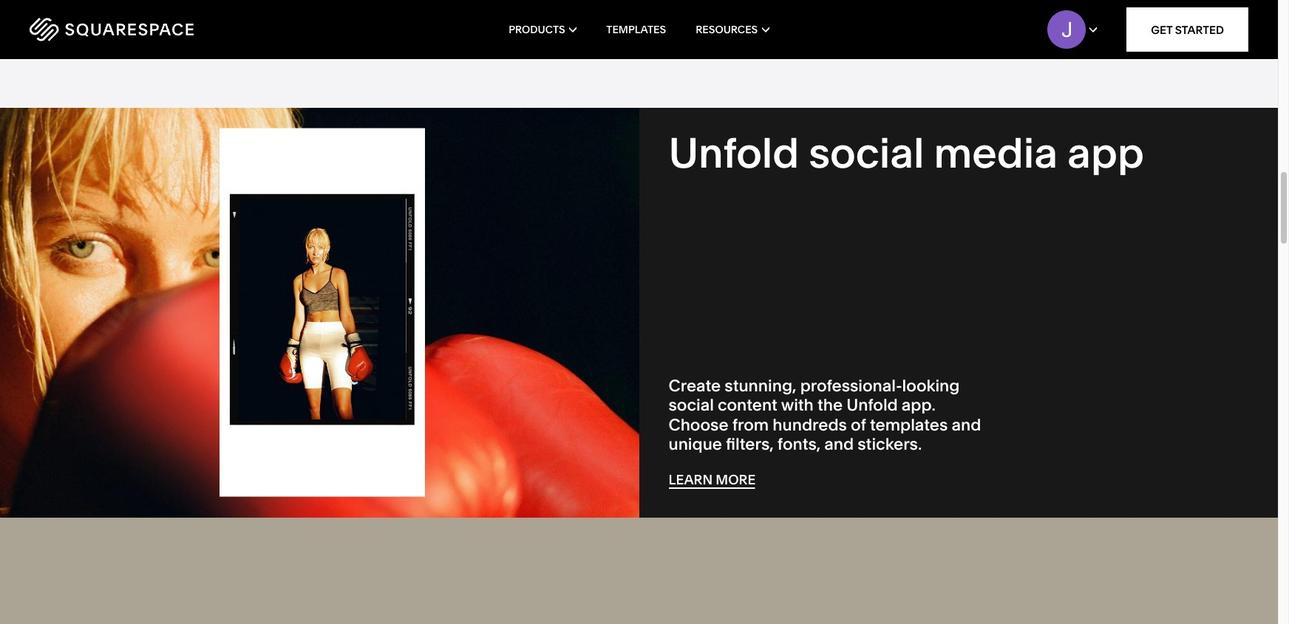 Task type: describe. For each thing, give the bounding box(es) containing it.
social inside the create stunning, professional-looking social content with the unfold app. choose from hundreds of templates and unique filters, fonts, and stickers.
[[669, 396, 714, 416]]

app.
[[902, 396, 936, 416]]

0 horizontal spatial and
[[825, 435, 854, 455]]

choose
[[669, 415, 729, 435]]

more
[[716, 472, 756, 489]]

app
[[1068, 128, 1145, 178]]

→
[[1236, 28, 1249, 48]]

learn
[[669, 472, 713, 489]]

resources button
[[696, 0, 770, 59]]

squarespace logo link
[[30, 18, 273, 41]]

create
[[669, 376, 721, 396]]

learn more
[[669, 472, 756, 489]]

get started
[[1152, 23, 1225, 37]]

get started link
[[1127, 7, 1249, 52]]

woman wearing boxing gloves image
[[0, 108, 645, 518]]

stickers.
[[858, 435, 922, 455]]

content
[[718, 396, 778, 416]]



Task type: locate. For each thing, give the bounding box(es) containing it.
products button
[[509, 0, 577, 59]]

1 horizontal spatial unfold
[[847, 396, 898, 416]]

unfold social media app
[[669, 128, 1145, 178]]

0 vertical spatial unfold
[[669, 128, 800, 178]]

get
[[1152, 23, 1173, 37]]

1 horizontal spatial and
[[952, 415, 982, 435]]

1 vertical spatial social
[[669, 396, 714, 416]]

hundreds
[[773, 415, 848, 435]]

filters,
[[726, 435, 774, 455]]

unique
[[669, 435, 723, 455]]

1 vertical spatial unfold
[[847, 396, 898, 416]]

looking
[[903, 376, 960, 396]]

templates
[[607, 23, 666, 36]]

0 horizontal spatial unfold
[[669, 128, 800, 178]]

and down the
[[825, 435, 854, 455]]

of
[[851, 415, 867, 435]]

products
[[509, 23, 566, 36]]

the
[[818, 396, 843, 416]]

resources
[[696, 23, 758, 36]]

example rsvp email layout image
[[870, 0, 1260, 22]]

example summer clothing sale email layout image
[[30, 0, 420, 22]]

started
[[1176, 23, 1225, 37]]

and
[[952, 415, 982, 435], [825, 435, 854, 455]]

unfold
[[669, 128, 800, 178], [847, 396, 898, 416]]

with
[[781, 396, 814, 416]]

templates link
[[607, 0, 666, 59]]

templates
[[870, 415, 948, 435]]

1 horizontal spatial social
[[809, 128, 925, 178]]

media
[[934, 128, 1058, 178]]

social
[[809, 128, 925, 178], [669, 396, 714, 416]]

0 vertical spatial social
[[809, 128, 925, 178]]

learn more link
[[669, 472, 756, 490]]

unfold inside the create stunning, professional-looking social content with the unfold app. choose from hundreds of templates and unique filters, fonts, and stickers.
[[847, 396, 898, 416]]

and right app.
[[952, 415, 982, 435]]

create stunning, professional-looking social content with the unfold app. choose from hundreds of templates and unique filters, fonts, and stickers.
[[669, 376, 982, 455]]

fonts,
[[778, 435, 821, 455]]

unfold app ui image
[[220, 129, 425, 498]]

from
[[733, 415, 769, 435]]

stunning,
[[725, 376, 797, 396]]

professional-
[[801, 376, 903, 396]]

0 horizontal spatial social
[[669, 396, 714, 416]]

squarespace logo image
[[30, 18, 194, 41]]



Task type: vqa. For each thing, say whether or not it's contained in the screenshot.
Products
yes



